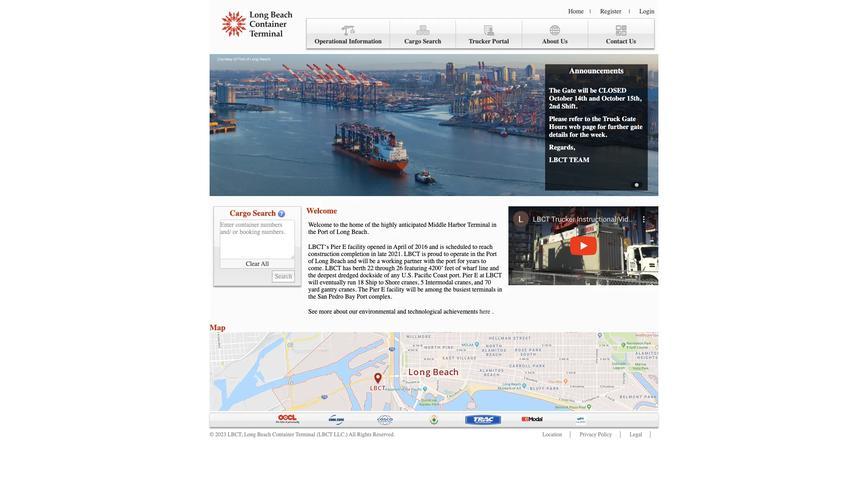 Task type: locate. For each thing, give the bounding box(es) containing it.
to right years
[[482, 258, 486, 265]]

of up construction
[[330, 229, 335, 236]]

pier right the 'lbct's'
[[331, 244, 341, 251]]

18
[[358, 279, 364, 286]]

1 horizontal spatial |
[[629, 8, 630, 15]]

through
[[375, 265, 395, 272]]

menu bar
[[307, 18, 655, 49]]

operational
[[315, 38, 347, 45]]

harbor
[[448, 222, 466, 229]]

1 cranes, from the left
[[402, 279, 419, 286]]

environmental
[[359, 309, 396, 316]]

1 horizontal spatial search
[[423, 38, 442, 45]]

0 horizontal spatial be
[[370, 258, 376, 265]]

0 vertical spatial the
[[549, 87, 561, 94]]

1 vertical spatial port
[[487, 251, 497, 258]]

scheduled
[[446, 244, 471, 251]]

1 vertical spatial the
[[358, 286, 368, 293]]

long
[[337, 229, 350, 236], [315, 258, 329, 265], [244, 432, 256, 438]]

welcome inside the welcome to the home of the highly anticipated middle harbor terminal in the port of long beach.
[[309, 222, 332, 229]]

beach inside lbct's pier e facility opened in april of 2016 and is scheduled to reach construction completion in late 2021.  lbct is proud to operate in the port of long beach and will be a working partner with the port for years to come.  lbct has berth 22 through 26 featuring 4200' feet of wharf line and the deepest dredged dockside of any u.s. pacific coast port. pier e at lbct will eventually run 18 ship to shore cranes, 5 intermodal cranes, and 70 yard gantry cranes. the pier e facility will be among the busiest terminals in the san pedro bay port complex.
[[330, 258, 346, 265]]

details
[[549, 131, 568, 139]]

gate up 'shift.'
[[562, 87, 576, 94]]

a
[[377, 258, 380, 265]]

menu bar containing operational information
[[307, 18, 655, 49]]

0 vertical spatial gate
[[562, 87, 576, 94]]

2 horizontal spatial pier
[[463, 272, 473, 279]]

technological
[[408, 309, 442, 316]]

1 horizontal spatial all
[[349, 432, 356, 438]]

beach left container
[[257, 432, 271, 438]]

long inside the welcome to the home of the highly anticipated middle harbor terminal in the port of long beach.
[[337, 229, 350, 236]]

terminal right harbor
[[468, 222, 490, 229]]

4200'
[[429, 265, 444, 272]]

web
[[569, 123, 581, 131]]

of down the 'lbct's'
[[309, 258, 314, 265]]

1 horizontal spatial cranes,
[[455, 279, 473, 286]]

0 vertical spatial cargo
[[405, 38, 422, 45]]

1 horizontal spatial port
[[357, 293, 367, 301]]

construction
[[309, 251, 340, 258]]

0 vertical spatial facility
[[348, 244, 366, 251]]

pier
[[331, 244, 341, 251], [463, 272, 473, 279], [370, 286, 380, 293]]

0 vertical spatial long
[[337, 229, 350, 236]]

Enter container numbers and/ or booking numbers. text field
[[220, 220, 295, 260]]

2 vertical spatial pier
[[370, 286, 380, 293]]

us right the contact
[[629, 38, 637, 45]]

pier down 'dockside'
[[370, 286, 380, 293]]

for right page
[[598, 123, 607, 131]]

0 vertical spatial welcome
[[307, 207, 337, 216]]

be left 'among'
[[418, 286, 424, 293]]

cranes, down wharf
[[455, 279, 473, 286]]

2 horizontal spatial port
[[487, 251, 497, 258]]

(lbct
[[317, 432, 333, 438]]

0 vertical spatial cargo search
[[405, 38, 442, 45]]

2021.
[[389, 251, 403, 258]]

1 vertical spatial pier
[[463, 272, 473, 279]]

bay
[[345, 293, 355, 301]]

to inside the welcome to the home of the highly anticipated middle harbor terminal in the port of long beach.
[[334, 222, 339, 229]]

cargo
[[405, 38, 422, 45], [230, 209, 251, 218]]

announcements
[[570, 66, 624, 75]]

lbct team
[[549, 156, 590, 164]]

in right operate
[[471, 251, 476, 258]]

contact us
[[606, 38, 637, 45]]

will down announcements
[[578, 87, 589, 94]]

2 cranes, from the left
[[455, 279, 473, 286]]

location
[[543, 432, 563, 438]]

e left the 'shore'
[[381, 286, 385, 293]]

to left reach
[[473, 244, 478, 251]]

privacy
[[580, 432, 597, 438]]

port up line
[[487, 251, 497, 258]]

the left highly
[[372, 222, 380, 229]]

welcome for welcome to the home of the highly anticipated middle harbor terminal in the port of long beach.
[[309, 222, 332, 229]]

operate
[[451, 251, 469, 258]]

among
[[425, 286, 442, 293]]

trucker
[[469, 38, 491, 45]]

welcome to the home of the highly anticipated middle harbor terminal in the port of long beach.
[[309, 222, 497, 236]]

1 vertical spatial gate
[[622, 115, 636, 123]]

in inside the welcome to the home of the highly anticipated middle harbor terminal in the port of long beach.
[[492, 222, 497, 229]]

please
[[549, 115, 568, 123]]

0 vertical spatial pier
[[331, 244, 341, 251]]

cranes, left the 5
[[402, 279, 419, 286]]

1 horizontal spatial be
[[418, 286, 424, 293]]

gate right truck
[[622, 115, 636, 123]]

2 horizontal spatial long
[[337, 229, 350, 236]]

gate inside please refer to the truck gate hours web page for further gate details for the week.
[[622, 115, 636, 123]]

the left san
[[309, 293, 316, 301]]

the up the 'lbct's'
[[309, 229, 316, 236]]

0 horizontal spatial us
[[561, 38, 568, 45]]

0 vertical spatial beach
[[330, 258, 346, 265]]

2 us from the left
[[629, 38, 637, 45]]

see
[[309, 309, 318, 316]]

1 horizontal spatial us
[[629, 38, 637, 45]]

1 vertical spatial e
[[475, 272, 478, 279]]

truck
[[603, 115, 621, 123]]

0 horizontal spatial cargo
[[230, 209, 251, 218]]

all right llc.)
[[349, 432, 356, 438]]

1 horizontal spatial long
[[315, 258, 329, 265]]

1 vertical spatial facility
[[387, 286, 405, 293]]

will down come.
[[309, 279, 318, 286]]

0 horizontal spatial all
[[261, 261, 269, 268]]

lbct's pier e facility opened in april of 2016 and is scheduled to reach construction completion in late 2021.  lbct is proud to operate in the port of long beach and will be a working partner with the port for years to come.  lbct has berth 22 through 26 featuring 4200' feet of wharf line and the deepest dredged dockside of any u.s. pacific coast port. pier e at lbct will eventually run 18 ship to shore cranes, 5 intermodal cranes, and 70 yard gantry cranes. the pier e facility will be among the busiest terminals in the san pedro bay port complex.
[[309, 244, 503, 301]]

be left closed
[[590, 87, 597, 94]]

1 horizontal spatial pier
[[370, 286, 380, 293]]

0 vertical spatial port
[[318, 229, 328, 236]]

to left home
[[334, 222, 339, 229]]

e
[[343, 244, 346, 251], [475, 272, 478, 279], [381, 286, 385, 293]]

proud
[[428, 251, 443, 258]]

operational information
[[315, 38, 382, 45]]

all inside button
[[261, 261, 269, 268]]

e left at
[[475, 272, 478, 279]]

pier right port.
[[463, 272, 473, 279]]

about
[[543, 38, 559, 45]]

facility down any
[[387, 286, 405, 293]]

2023
[[215, 432, 226, 438]]

1 horizontal spatial cargo search
[[405, 38, 442, 45]]

feet
[[445, 265, 454, 272]]

please refer to the truck gate hours web page for further gate details for the week.
[[549, 115, 643, 139]]

welcome for welcome
[[307, 207, 337, 216]]

to
[[585, 115, 591, 123], [334, 222, 339, 229], [473, 244, 478, 251], [444, 251, 449, 258], [482, 258, 486, 265], [379, 279, 384, 286]]

october up the "please"
[[549, 94, 573, 102]]

1 horizontal spatial the
[[549, 87, 561, 94]]

the
[[592, 115, 601, 123], [580, 131, 589, 139], [340, 222, 348, 229], [372, 222, 380, 229], [309, 229, 316, 236], [477, 251, 485, 258], [437, 258, 444, 265], [309, 272, 316, 279], [444, 286, 452, 293], [309, 293, 316, 301]]

week.
[[591, 131, 607, 139]]

| right home "link"
[[590, 8, 591, 15]]

the up the 2nd
[[549, 87, 561, 94]]

long down the 'lbct's'
[[315, 258, 329, 265]]

1 vertical spatial all
[[349, 432, 356, 438]]

long left beach.
[[337, 229, 350, 236]]

here
[[480, 309, 491, 316]]

us right about at right top
[[561, 38, 568, 45]]

of left any
[[384, 272, 390, 279]]

1 horizontal spatial cargo
[[405, 38, 422, 45]]

|
[[590, 8, 591, 15], [629, 8, 630, 15]]

and right line
[[490, 265, 499, 272]]

dredged
[[338, 272, 359, 279]]

1 vertical spatial cargo search
[[230, 209, 276, 218]]

0 horizontal spatial beach
[[257, 432, 271, 438]]

the right 'among'
[[444, 286, 452, 293]]

about us link
[[522, 21, 588, 49]]

featuring
[[405, 265, 427, 272]]

will inside the gate will be closed october 14th and october 15th, 2nd shift.
[[578, 87, 589, 94]]

0 vertical spatial terminal
[[468, 222, 490, 229]]

be inside the gate will be closed october 14th and october 15th, 2nd shift.
[[590, 87, 597, 94]]

late
[[378, 251, 387, 258]]

1 horizontal spatial terminal
[[468, 222, 490, 229]]

1 horizontal spatial is
[[440, 244, 444, 251]]

None submit
[[272, 271, 295, 283]]

for
[[598, 123, 607, 131], [570, 131, 579, 139], [458, 258, 465, 265]]

0 horizontal spatial gate
[[562, 87, 576, 94]]

is
[[440, 244, 444, 251], [422, 251, 426, 258]]

1 vertical spatial welcome
[[309, 222, 332, 229]]

the right run
[[358, 286, 368, 293]]

1 vertical spatial long
[[315, 258, 329, 265]]

port
[[318, 229, 328, 236], [487, 251, 497, 258], [357, 293, 367, 301]]

e up has
[[343, 244, 346, 251]]

the up yard at the bottom of the page
[[309, 272, 316, 279]]

be left a
[[370, 258, 376, 265]]

lbct
[[549, 156, 568, 164], [404, 251, 420, 258], [325, 265, 341, 272], [486, 272, 502, 279]]

will
[[578, 87, 589, 94], [358, 258, 368, 265], [309, 279, 318, 286], [406, 286, 416, 293]]

beach
[[330, 258, 346, 265], [257, 432, 271, 438]]

partner
[[404, 258, 422, 265]]

0 horizontal spatial october
[[549, 94, 573, 102]]

privacy policy
[[580, 432, 613, 438]]

0 horizontal spatial for
[[458, 258, 465, 265]]

for right port
[[458, 258, 465, 265]]

welcome
[[307, 207, 337, 216], [309, 222, 332, 229]]

and right 2016
[[429, 244, 439, 251]]

cargo search link
[[390, 21, 456, 49]]

october up truck
[[602, 94, 626, 102]]

1 horizontal spatial gate
[[622, 115, 636, 123]]

1 horizontal spatial beach
[[330, 258, 346, 265]]

for inside lbct's pier e facility opened in april of 2016 and is scheduled to reach construction completion in late 2021.  lbct is proud to operate in the port of long beach and will be a working partner with the port for years to come.  lbct has berth 22 through 26 featuring 4200' feet of wharf line and the deepest dredged dockside of any u.s. pacific coast port. pier e at lbct will eventually run 18 ship to shore cranes, 5 intermodal cranes, and 70 yard gantry cranes. the pier e facility will be among the busiest terminals in the san pedro bay port complex.
[[458, 258, 465, 265]]

terminal left (lbct
[[296, 432, 316, 438]]

0 horizontal spatial the
[[358, 286, 368, 293]]

refer
[[569, 115, 583, 123]]

2 vertical spatial port
[[357, 293, 367, 301]]

beach.
[[352, 229, 369, 236]]

0 vertical spatial be
[[590, 87, 597, 94]]

to right refer
[[585, 115, 591, 123]]

1 vertical spatial search
[[253, 209, 276, 218]]

more
[[319, 309, 332, 316]]

beach up dredged
[[330, 258, 346, 265]]

0 horizontal spatial terminal
[[296, 432, 316, 438]]

0 vertical spatial e
[[343, 244, 346, 251]]

middle
[[428, 222, 447, 229]]

long right lbct,
[[244, 432, 256, 438]]

is left scheduled
[[440, 244, 444, 251]]

0 horizontal spatial cranes,
[[402, 279, 419, 286]]

the left port
[[437, 258, 444, 265]]

eventually
[[320, 279, 346, 286]]

all right clear on the left bottom of page
[[261, 261, 269, 268]]

the gate will be closed october 14th and october 15th, 2nd shift.
[[549, 87, 642, 110]]

2 vertical spatial e
[[381, 286, 385, 293]]

0 vertical spatial all
[[261, 261, 269, 268]]

to right ship
[[379, 279, 384, 286]]

1 horizontal spatial october
[[602, 94, 626, 102]]

2 horizontal spatial be
[[590, 87, 597, 94]]

0 vertical spatial search
[[423, 38, 442, 45]]

terminal
[[468, 222, 490, 229], [296, 432, 316, 438]]

us for contact us
[[629, 38, 637, 45]]

0 horizontal spatial cargo search
[[230, 209, 276, 218]]

facility down beach.
[[348, 244, 366, 251]]

search
[[423, 38, 442, 45], [253, 209, 276, 218]]

cranes,
[[402, 279, 419, 286], [455, 279, 473, 286]]

us
[[561, 38, 568, 45], [629, 38, 637, 45]]

0 horizontal spatial |
[[590, 8, 591, 15]]

contact us link
[[588, 21, 655, 49]]

the inside the gate will be closed october 14th and october 15th, 2nd shift.
[[549, 87, 561, 94]]

privacy policy link
[[580, 432, 613, 438]]

is left proud
[[422, 251, 426, 258]]

in up reach
[[492, 222, 497, 229]]

about
[[334, 309, 348, 316]]

in left late
[[371, 251, 376, 258]]

terminals
[[472, 286, 496, 293]]

and left the technological
[[397, 309, 407, 316]]

facility
[[348, 244, 366, 251], [387, 286, 405, 293]]

port right bay on the bottom of the page
[[357, 293, 367, 301]]

1 us from the left
[[561, 38, 568, 45]]

0 horizontal spatial long
[[244, 432, 256, 438]]

opened
[[367, 244, 386, 251]]

1 horizontal spatial facility
[[387, 286, 405, 293]]

2 vertical spatial long
[[244, 432, 256, 438]]

for right details
[[570, 131, 579, 139]]

| left login link
[[629, 8, 630, 15]]

0 horizontal spatial port
[[318, 229, 328, 236]]

legal
[[630, 432, 643, 438]]

port up the 'lbct's'
[[318, 229, 328, 236]]

the left home
[[340, 222, 348, 229]]



Task type: describe. For each thing, give the bounding box(es) containing it.
long inside lbct's pier e facility opened in april of 2016 and is scheduled to reach construction completion in late 2021.  lbct is proud to operate in the port of long beach and will be a working partner with the port for years to come.  lbct has berth 22 through 26 featuring 4200' feet of wharf line and the deepest dredged dockside of any u.s. pacific coast port. pier e at lbct will eventually run 18 ship to shore cranes, 5 intermodal cranes, and 70 yard gantry cranes. the pier e facility will be among the busiest terminals in the san pedro bay port complex.
[[315, 258, 329, 265]]

1 october from the left
[[549, 94, 573, 102]]

22
[[368, 265, 374, 272]]

gantry
[[321, 286, 337, 293]]

yard
[[309, 286, 320, 293]]

lbct,
[[228, 432, 243, 438]]

1 vertical spatial beach
[[257, 432, 271, 438]]

2 october from the left
[[602, 94, 626, 102]]

lbct right at
[[486, 272, 502, 279]]

will left a
[[358, 258, 368, 265]]

map
[[210, 324, 226, 333]]

in right late
[[387, 244, 392, 251]]

0 horizontal spatial e
[[343, 244, 346, 251]]

0 horizontal spatial pier
[[331, 244, 341, 251]]

to right proud
[[444, 251, 449, 258]]

april
[[394, 244, 407, 251]]

2 | from the left
[[629, 8, 630, 15]]

1 vertical spatial cargo
[[230, 209, 251, 218]]

1 horizontal spatial e
[[381, 286, 385, 293]]

working
[[382, 258, 403, 265]]

trucker portal
[[469, 38, 509, 45]]

achievements
[[444, 309, 478, 316]]

will left the 5
[[406, 286, 416, 293]]

closed
[[599, 87, 627, 94]]

and left '70'
[[474, 279, 484, 286]]

of left 2016
[[408, 244, 414, 251]]

coast
[[433, 272, 448, 279]]

of right feet
[[456, 265, 461, 272]]

the inside lbct's pier e facility opened in april of 2016 and is scheduled to reach construction completion in late 2021.  lbct is proud to operate in the port of long beach and will be a working partner with the port for years to come.  lbct has berth 22 through 26 featuring 4200' feet of wharf line and the deepest dredged dockside of any u.s. pacific coast port. pier e at lbct will eventually run 18 ship to shore cranes, 5 intermodal cranes, and 70 yard gantry cranes. the pier e facility will be among the busiest terminals in the san pedro bay port complex.
[[358, 286, 368, 293]]

about us
[[543, 38, 568, 45]]

llc.)
[[334, 432, 348, 438]]

contact
[[606, 38, 628, 45]]

line
[[479, 265, 489, 272]]

legal link
[[630, 432, 643, 438]]

has
[[343, 265, 351, 272]]

register link
[[601, 8, 622, 15]]

gate inside the gate will be closed october 14th and october 15th, 2nd shift.
[[562, 87, 576, 94]]

clear all button
[[220, 260, 295, 269]]

anticipated
[[399, 222, 427, 229]]

login
[[640, 8, 655, 15]]

location link
[[543, 432, 563, 438]]

berth
[[353, 265, 366, 272]]

container
[[273, 432, 294, 438]]

© 2023 lbct, long beach container terminal (lbct llc.) all rights reserved.
[[210, 432, 395, 438]]

us for about us
[[561, 38, 568, 45]]

©
[[210, 432, 214, 438]]

2 vertical spatial be
[[418, 286, 424, 293]]

70
[[485, 279, 491, 286]]

lbct down regards,​
[[549, 156, 568, 164]]

.
[[492, 309, 494, 316]]

at
[[480, 272, 485, 279]]

home
[[569, 8, 584, 15]]

hours
[[549, 123, 568, 131]]

rights
[[357, 432, 372, 438]]

with
[[424, 258, 435, 265]]

2 horizontal spatial for
[[598, 123, 607, 131]]

terminal inside the welcome to the home of the highly anticipated middle harbor terminal in the port of long beach.
[[468, 222, 490, 229]]

pacific
[[415, 272, 432, 279]]

here link
[[480, 309, 491, 316]]

of right home
[[365, 222, 370, 229]]

highly
[[381, 222, 398, 229]]

complex.
[[369, 293, 392, 301]]

further
[[608, 123, 629, 131]]

1 vertical spatial be
[[370, 258, 376, 265]]

the left truck
[[592, 115, 601, 123]]

in right '70'
[[498, 286, 503, 293]]

the up line
[[477, 251, 485, 258]]

any
[[391, 272, 400, 279]]

reserved.
[[373, 432, 395, 438]]

completion
[[341, 251, 370, 258]]

15th,
[[627, 94, 642, 102]]

0 horizontal spatial facility
[[348, 244, 366, 251]]

port
[[446, 258, 456, 265]]

2 horizontal spatial e
[[475, 272, 478, 279]]

shift.
[[562, 102, 578, 110]]

busiest
[[453, 286, 471, 293]]

portal
[[493, 38, 509, 45]]

1 horizontal spatial for
[[570, 131, 579, 139]]

u.s.
[[402, 272, 413, 279]]

ship
[[366, 279, 377, 286]]

clear
[[246, 261, 260, 268]]

wharf
[[463, 265, 477, 272]]

our
[[349, 309, 358, 316]]

run
[[348, 279, 356, 286]]

and up dredged
[[348, 258, 357, 265]]

lbct up featuring
[[404, 251, 420, 258]]

operational information link
[[307, 21, 390, 49]]

1 | from the left
[[590, 8, 591, 15]]

see more about our environmental and technological achievements here .
[[309, 309, 494, 316]]

regards,​
[[549, 143, 575, 151]]

information
[[349, 38, 382, 45]]

lbct's
[[309, 244, 329, 251]]

deepest
[[318, 272, 337, 279]]

cranes.
[[339, 286, 357, 293]]

0 horizontal spatial is
[[422, 251, 426, 258]]

to inside please refer to the truck gate hours web page for further gate details for the week.
[[585, 115, 591, 123]]

policy
[[598, 432, 613, 438]]

san
[[318, 293, 327, 301]]

the left week.
[[580, 131, 589, 139]]

reach
[[479, 244, 493, 251]]

lbct left has
[[325, 265, 341, 272]]

login link
[[640, 8, 655, 15]]

port.
[[449, 272, 461, 279]]

26
[[397, 265, 403, 272]]

1 vertical spatial terminal
[[296, 432, 316, 438]]

0 horizontal spatial search
[[253, 209, 276, 218]]

port inside the welcome to the home of the highly anticipated middle harbor terminal in the port of long beach.
[[318, 229, 328, 236]]



Task type: vqa. For each thing, say whether or not it's contained in the screenshot.
San
yes



